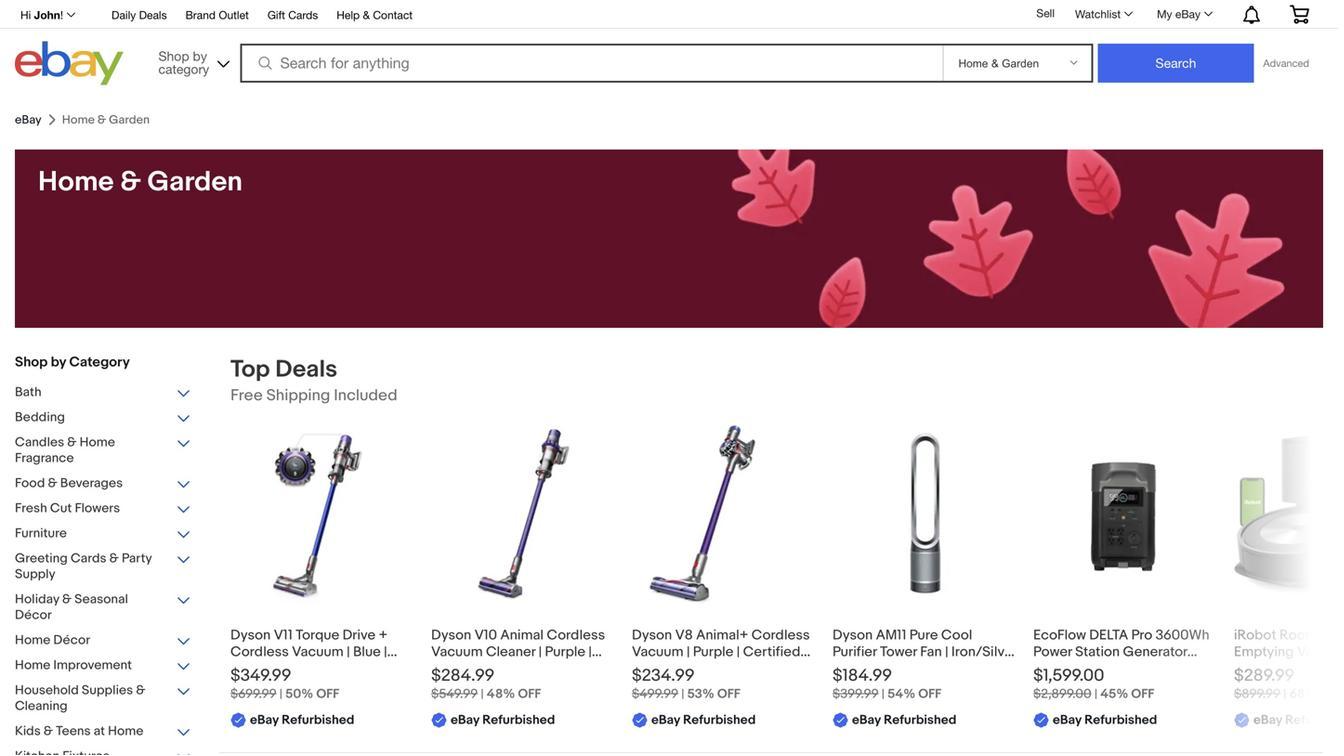 Task type: describe. For each thing, give the bounding box(es) containing it.
cool
[[942, 628, 973, 644]]

bath button
[[15, 385, 192, 403]]

power
[[1034, 644, 1073, 661]]

$284.99
[[431, 666, 495, 687]]

watchlist link
[[1066, 3, 1142, 25]]

animal+
[[697, 628, 749, 644]]

| right 'animal'
[[589, 644, 592, 661]]

v10
[[475, 628, 497, 644]]

& right food
[[48, 476, 57, 492]]

refurbished down 45%
[[1085, 713, 1158, 729]]

48%
[[487, 687, 515, 703]]

dyson v11 torque drive + cordless vacuum | blue | refurbished
[[231, 628, 388, 678]]

bath bedding candles & home fragrance food & beverages fresh cut flowers furniture greeting cards & party supply holiday & seasonal décor home décor home improvement household supplies & cleaning kids & teens at home
[[15, 385, 152, 740]]

lfp
[[1179, 661, 1201, 678]]

$549.99 text field
[[431, 687, 478, 703]]

cleaning
[[15, 699, 68, 715]]

dyson v11 torque drive + cordless vacuum | blue | refurbished image
[[231, 422, 417, 608]]

shop by category
[[158, 48, 209, 77]]

my
[[1158, 7, 1173, 20]]

home improvement button
[[15, 658, 192, 676]]

home down bedding dropdown button
[[80, 435, 115, 451]]

$1,599.00 $2,899.00 | 45% off
[[1034, 666, 1155, 703]]

| right "fan"
[[946, 644, 949, 661]]

dyson for $284.99
[[431, 628, 472, 644]]

$399.99 text field
[[833, 687, 879, 703]]

ebay for $234.99
[[652, 713, 681, 729]]

$499.99 text field
[[632, 687, 679, 703]]

bedding button
[[15, 410, 192, 428]]

shop for shop by category
[[15, 354, 48, 371]]

fragrance
[[15, 451, 74, 467]]

home down ebay link
[[38, 166, 114, 199]]

john
[[34, 8, 60, 21]]

ecoflow
[[1034, 628, 1087, 644]]

seasonal
[[75, 592, 128, 608]]

pure
[[910, 628, 939, 644]]

68%
[[1290, 687, 1318, 703]]

deals for daily
[[139, 8, 167, 21]]

| inside $289.99 $899.99 | 68% off
[[1284, 687, 1287, 703]]

refurbished inside dyson v11 torque drive + cordless vacuum | blue | refurbished
[[231, 661, 308, 678]]

dyson v10 animal cordless vacuum cleaner | purple | refurbished
[[431, 628, 606, 678]]

dyson v8 animal+ cordless vacuum | purple | certified refurbished
[[632, 628, 810, 678]]

tower
[[881, 644, 918, 661]]

candles & home fragrance button
[[15, 435, 192, 469]]

watchlist
[[1076, 7, 1121, 20]]

kids
[[15, 724, 41, 740]]

deals for top
[[275, 356, 338, 384]]

furniture button
[[15, 526, 192, 544]]

supply
[[15, 567, 56, 583]]

+
[[379, 628, 388, 644]]

$699.99
[[231, 687, 277, 703]]

cordless for $284.99
[[547, 628, 606, 644]]

household
[[15, 683, 79, 699]]

fan
[[921, 644, 943, 661]]

ebay refurbished for $284.99
[[451, 713, 555, 729]]

sell link
[[1029, 7, 1064, 20]]

ebay for $1,599.00
[[1054, 713, 1082, 729]]

ecoflow delta pro 3600wh power station generator certified refurbished, lfp image
[[1039, 422, 1215, 608]]

ebay for $284.99
[[451, 713, 480, 729]]

cordless inside dyson v11 torque drive + cordless vacuum | blue | refurbished
[[231, 644, 289, 661]]

generator
[[1124, 644, 1188, 661]]

iron/silver
[[952, 644, 1018, 661]]

ebay for $184.99
[[853, 713, 881, 729]]

advanced
[[1264, 57, 1310, 69]]

drive
[[343, 628, 376, 644]]

off for $234.99
[[718, 687, 741, 703]]

Search for anything text field
[[243, 46, 940, 81]]

by for category
[[51, 354, 66, 371]]

bath
[[15, 385, 41, 401]]

account navigation
[[10, 0, 1324, 29]]

purple inside dyson v8 animal+ cordless vacuum | purple | certified refurbished
[[693, 644, 734, 661]]

sell
[[1037, 7, 1055, 20]]

torque
[[296, 628, 340, 644]]

help & contact
[[337, 8, 413, 21]]

refurbished down 54%
[[884, 713, 957, 729]]

animal
[[501, 628, 544, 644]]

cards inside "account" navigation
[[288, 8, 318, 21]]

hi john !
[[20, 8, 63, 21]]

!
[[60, 8, 63, 21]]

ebay refurbished for $234.99
[[652, 713, 756, 729]]

home up the household
[[15, 658, 50, 674]]

furniture
[[15, 526, 67, 542]]

| left 'blue'
[[347, 644, 350, 661]]

3600wh
[[1156, 628, 1210, 644]]

shop by category
[[15, 354, 130, 371]]

home & garden
[[38, 166, 243, 199]]

certified inside dyson am11 pure cool purifier tower fan | iron/silver | certified refurbished
[[839, 661, 897, 678]]

holiday & seasonal décor button
[[15, 592, 192, 626]]

ebay refurbished for $1,599.00
[[1054, 713, 1158, 729]]

54%
[[888, 687, 916, 703]]

daily
[[112, 8, 136, 21]]

beverages
[[60, 476, 123, 492]]

daily deals link
[[112, 6, 167, 26]]

kids & teens at home button
[[15, 724, 192, 742]]

| right 'blue'
[[384, 644, 387, 661]]

refurbished down 50% at the bottom of the page
[[282, 713, 355, 729]]

supplies
[[82, 683, 133, 699]]

v11
[[274, 628, 293, 644]]

refurbished inside dyson v8 animal+ cordless vacuum | purple | certified refurbished
[[632, 661, 710, 678]]

$184.99
[[833, 666, 893, 687]]

& right holiday
[[62, 592, 72, 608]]

bedding
[[15, 410, 65, 426]]

refurbished inside dyson v10 animal cordless vacuum cleaner | purple | refurbished
[[431, 661, 509, 678]]

home down holiday
[[15, 633, 50, 649]]

category
[[69, 354, 130, 371]]

shop by category button
[[150, 41, 234, 81]]

$289.99 $899.99 | 68% off
[[1235, 666, 1339, 703]]

| right the v8
[[737, 644, 740, 661]]

| inside $349.99 $699.99 | 50% off
[[280, 687, 283, 703]]

dyson for $349.99
[[231, 628, 271, 644]]

ebay for $349.99
[[250, 713, 279, 729]]

none submit inside the shop by category banner
[[1099, 44, 1255, 83]]

dyson for $234.99
[[632, 628, 673, 644]]

dyson v8 animal+ cordless vacuum | purple | certified refurbished image
[[632, 422, 818, 608]]

holiday
[[15, 592, 59, 608]]

shipping
[[266, 386, 330, 406]]

delta
[[1090, 628, 1129, 644]]

gift cards
[[268, 8, 318, 21]]

dyson for $184.99
[[833, 628, 873, 644]]

off for $284.99
[[518, 687, 541, 703]]

ebay link
[[15, 113, 42, 127]]



Task type: locate. For each thing, give the bounding box(es) containing it.
$234.99
[[632, 666, 695, 687]]

your shopping cart image
[[1290, 5, 1311, 23]]

dyson inside dyson v8 animal+ cordless vacuum | purple | certified refurbished
[[632, 628, 673, 644]]

0 vertical spatial shop
[[158, 48, 189, 64]]

0 vertical spatial by
[[193, 48, 207, 64]]

vacuum inside dyson v8 animal+ cordless vacuum | purple | certified refurbished
[[632, 644, 684, 661]]

station
[[1076, 644, 1121, 661]]

certified
[[744, 644, 801, 661], [839, 661, 897, 678], [1034, 661, 1091, 678]]

1 ebay refurbished from the left
[[250, 713, 355, 729]]

household supplies & cleaning button
[[15, 683, 192, 717]]

1 horizontal spatial cards
[[288, 8, 318, 21]]

fresh
[[15, 501, 47, 517]]

$2,899.00 text field
[[1034, 687, 1092, 703]]

$184.99 $399.99 | 54% off
[[833, 666, 942, 703]]

ebay refurbished
[[250, 713, 355, 729], [451, 713, 555, 729], [652, 713, 756, 729], [853, 713, 957, 729], [1054, 713, 1158, 729]]

1 vertical spatial deals
[[275, 356, 338, 384]]

off inside $349.99 $699.99 | 50% off
[[316, 687, 340, 703]]

$499.99
[[632, 687, 679, 703]]

refurbish
[[1286, 713, 1339, 729]]

décor down supply
[[15, 608, 52, 624]]

dyson v10 animal cordless vacuum cleaner | purple | refurbished image
[[431, 422, 617, 608]]

5 off from the left
[[1132, 687, 1155, 703]]

| left 54%
[[882, 687, 885, 703]]

shop up bath
[[15, 354, 48, 371]]

vacuum inside dyson v11 torque drive + cordless vacuum | blue | refurbished
[[292, 644, 344, 661]]

4 ebay refurbished from the left
[[853, 713, 957, 729]]

help
[[337, 8, 360, 21]]

1 horizontal spatial by
[[193, 48, 207, 64]]

3 ebay refurbished from the left
[[652, 713, 756, 729]]

off inside $1,599.00 $2,899.00 | 45% off
[[1132, 687, 1155, 703]]

cordless up $349.99
[[231, 644, 289, 661]]

0 vertical spatial deals
[[139, 8, 167, 21]]

6 off from the left
[[1321, 687, 1339, 703]]

off for $184.99
[[919, 687, 942, 703]]

2 horizontal spatial cordless
[[752, 628, 810, 644]]

0 horizontal spatial vacuum
[[292, 644, 344, 661]]

certified inside ecoflow delta pro 3600wh power station generator certified refurbished, lfp
[[1034, 661, 1091, 678]]

gift
[[268, 8, 285, 21]]

4 off from the left
[[919, 687, 942, 703]]

included
[[334, 386, 398, 406]]

off right 53% on the bottom right
[[718, 687, 741, 703]]

& inside "account" navigation
[[363, 8, 370, 21]]

dyson left the v8
[[632, 628, 673, 644]]

ebay refurbished down 48%
[[451, 713, 555, 729]]

0 horizontal spatial shop
[[15, 354, 48, 371]]

refurbished down 53% on the bottom right
[[684, 713, 756, 729]]

off inside $234.99 $499.99 | 53% off
[[718, 687, 741, 703]]

vacuum for $234.99
[[632, 644, 684, 661]]

greeting cards & party supply button
[[15, 551, 192, 585]]

by left category
[[51, 354, 66, 371]]

by down brand
[[193, 48, 207, 64]]

shop for shop by category
[[158, 48, 189, 64]]

off
[[316, 687, 340, 703], [518, 687, 541, 703], [718, 687, 741, 703], [919, 687, 942, 703], [1132, 687, 1155, 703], [1321, 687, 1339, 703]]

dyson inside dyson v11 torque drive + cordless vacuum | blue | refurbished
[[231, 628, 271, 644]]

improvement
[[53, 658, 132, 674]]

ebay refurbished for $349.99
[[250, 713, 355, 729]]

help & contact link
[[337, 6, 413, 26]]

shop inside the shop by category
[[158, 48, 189, 64]]

pro
[[1132, 628, 1153, 644]]

by inside the shop by category
[[193, 48, 207, 64]]

45%
[[1101, 687, 1129, 703]]

| inside $1,599.00 $2,899.00 | 45% off
[[1095, 687, 1098, 703]]

shop
[[158, 48, 189, 64], [15, 354, 48, 371]]

0 vertical spatial cards
[[288, 8, 318, 21]]

0 horizontal spatial cards
[[71, 551, 107, 567]]

refurbished
[[231, 661, 308, 678], [431, 661, 509, 678], [632, 661, 710, 678], [900, 661, 978, 678], [282, 713, 355, 729], [483, 713, 555, 729], [684, 713, 756, 729], [884, 713, 957, 729], [1085, 713, 1158, 729]]

| inside $284.99 $549.99 | 48% off
[[481, 687, 484, 703]]

cards right gift
[[288, 8, 318, 21]]

brand outlet
[[186, 8, 249, 21]]

& left the garden
[[120, 166, 141, 199]]

blue
[[353, 644, 381, 661]]

& right help
[[363, 8, 370, 21]]

refurbished inside dyson am11 pure cool purifier tower fan | iron/silver | certified refurbished
[[900, 661, 978, 678]]

certified left purifier
[[744, 644, 801, 661]]

purifier
[[833, 644, 877, 661]]

vacuum up the $284.99
[[431, 644, 483, 661]]

dyson inside dyson v10 animal cordless vacuum cleaner | purple | refurbished
[[431, 628, 472, 644]]

0 horizontal spatial décor
[[15, 608, 52, 624]]

$549.99
[[431, 687, 478, 703]]

vacuum up $234.99
[[632, 644, 684, 661]]

dyson inside dyson am11 pure cool purifier tower fan | iron/silver | certified refurbished
[[833, 628, 873, 644]]

refurbished up $699.99 text box at the left
[[231, 661, 308, 678]]

certified inside dyson v8 animal+ cordless vacuum | purple | certified refurbished
[[744, 644, 801, 661]]

ebay
[[1176, 7, 1201, 20], [15, 113, 42, 127], [250, 713, 279, 729], [451, 713, 480, 729], [652, 713, 681, 729], [853, 713, 881, 729], [1054, 713, 1082, 729], [1254, 713, 1283, 729]]

deals right the daily
[[139, 8, 167, 21]]

$289.99
[[1235, 666, 1295, 687]]

greeting
[[15, 551, 68, 567]]

brand
[[186, 8, 216, 21]]

| right cleaner
[[539, 644, 542, 661]]

1 vertical spatial by
[[51, 354, 66, 371]]

candles
[[15, 435, 64, 451]]

1 off from the left
[[316, 687, 340, 703]]

& right supplies
[[136, 683, 146, 699]]

2 off from the left
[[518, 687, 541, 703]]

| inside $184.99 $399.99 | 54% off
[[882, 687, 885, 703]]

0 horizontal spatial by
[[51, 354, 66, 371]]

2 purple from the left
[[693, 644, 734, 661]]

décor up the improvement
[[53, 633, 90, 649]]

$1,599.00
[[1034, 666, 1105, 687]]

ebay refurbished down 45%
[[1054, 713, 1158, 729]]

irobot roomba j7+ self-emptying vacuum cleaning robot - certified refurbished! image
[[1235, 435, 1339, 595]]

advanced link
[[1255, 45, 1319, 82]]

& right candles
[[67, 435, 77, 451]]

4 dyson from the left
[[833, 628, 873, 644]]

off right 48%
[[518, 687, 541, 703]]

1 vertical spatial cards
[[71, 551, 107, 567]]

2 dyson from the left
[[431, 628, 472, 644]]

1 vacuum from the left
[[292, 644, 344, 661]]

shop inside home & garden main content
[[15, 354, 48, 371]]

purple right 'animal'
[[545, 644, 586, 661]]

& right 'kids' on the bottom left
[[44, 724, 53, 740]]

2 horizontal spatial vacuum
[[632, 644, 684, 661]]

off inside $284.99 $549.99 | 48% off
[[518, 687, 541, 703]]

1 vertical spatial décor
[[53, 633, 90, 649]]

& left party
[[109, 551, 119, 567]]

home right at
[[108, 724, 144, 740]]

dyson am11 pure cool purifier tower fan | iron/silver | certified refurbished
[[833, 628, 1018, 678]]

teens
[[56, 724, 91, 740]]

deals inside "account" navigation
[[139, 8, 167, 21]]

ecoflow delta pro 3600wh power station generator certified refurbished, lfp
[[1034, 628, 1210, 678]]

dyson left am11 at the bottom
[[833, 628, 873, 644]]

off right 54%
[[919, 687, 942, 703]]

outlet
[[219, 8, 249, 21]]

cards inside bath bedding candles & home fragrance food & beverages fresh cut flowers furniture greeting cards & party supply holiday & seasonal décor home décor home improvement household supplies & cleaning kids & teens at home
[[71, 551, 107, 567]]

$399.99
[[833, 687, 879, 703]]

daily deals
[[112, 8, 167, 21]]

vacuum up $349.99 $699.99 | 50% off
[[292, 644, 344, 661]]

1 horizontal spatial deals
[[275, 356, 338, 384]]

off right 50% at the bottom of the page
[[316, 687, 340, 703]]

cordless right animal+
[[752, 628, 810, 644]]

1 dyson from the left
[[231, 628, 271, 644]]

3 off from the left
[[718, 687, 741, 703]]

refurbished down pure
[[900, 661, 978, 678]]

gift cards link
[[268, 6, 318, 26]]

cordless inside dyson v8 animal+ cordless vacuum | purple | certified refurbished
[[752, 628, 810, 644]]

home décor button
[[15, 633, 192, 651]]

party
[[122, 551, 152, 567]]

off for $1,599.00
[[1132, 687, 1155, 703]]

2 vacuum from the left
[[431, 644, 483, 661]]

| inside $234.99 $499.99 | 53% off
[[682, 687, 685, 703]]

my ebay
[[1158, 7, 1201, 20]]

53%
[[688, 687, 715, 703]]

flowers
[[75, 501, 120, 517]]

shop down brand
[[158, 48, 189, 64]]

vacuum inside dyson v10 animal cordless vacuum cleaner | purple | refurbished
[[431, 644, 483, 661]]

$899.99 text field
[[1235, 687, 1281, 703]]

ebay refurbished down 53% on the bottom right
[[652, 713, 756, 729]]

$699.99 text field
[[231, 687, 277, 703]]

brand outlet link
[[186, 6, 249, 26]]

cordless for $234.99
[[752, 628, 810, 644]]

deals up shipping
[[275, 356, 338, 384]]

top deals free shipping included
[[231, 356, 398, 406]]

ebay refurbished down 50% at the bottom of the page
[[250, 713, 355, 729]]

dyson am11 pure cool purifier tower fan | iron/silver | certified refurbished image
[[833, 422, 1019, 608]]

ebay for $289.99
[[1254, 713, 1283, 729]]

certified up $399.99
[[839, 661, 897, 678]]

3 vacuum from the left
[[632, 644, 684, 661]]

purple right the v8
[[693, 644, 734, 661]]

cut
[[50, 501, 72, 517]]

1 horizontal spatial shop
[[158, 48, 189, 64]]

deals inside top deals free shipping included
[[275, 356, 338, 384]]

| left 48%
[[481, 687, 484, 703]]

garden
[[147, 166, 243, 199]]

$2,899.00
[[1034, 687, 1092, 703]]

0 horizontal spatial certified
[[744, 644, 801, 661]]

off inside $184.99 $399.99 | 54% off
[[919, 687, 942, 703]]

0 vertical spatial décor
[[15, 608, 52, 624]]

dyson left 'v11'
[[231, 628, 271, 644]]

food & beverages button
[[15, 476, 192, 494]]

off right 68%
[[1321, 687, 1339, 703]]

shop by category banner
[[10, 0, 1324, 90]]

ebay inside 'link'
[[1176, 7, 1201, 20]]

| left 53% on the bottom right
[[682, 687, 685, 703]]

| up $399.99 text box on the right bottom of page
[[833, 661, 836, 678]]

v8
[[676, 628, 693, 644]]

ebay refurbished down 54%
[[853, 713, 957, 729]]

deals
[[139, 8, 167, 21], [275, 356, 338, 384]]

at
[[94, 724, 105, 740]]

contact
[[373, 8, 413, 21]]

3 dyson from the left
[[632, 628, 673, 644]]

refurbished up '$499.99'
[[632, 661, 710, 678]]

dyson left 'v10'
[[431, 628, 472, 644]]

refurbished,
[[1095, 661, 1175, 678]]

off for $289.99
[[1321, 687, 1339, 703]]

1 horizontal spatial vacuum
[[431, 644, 483, 661]]

refurbished up the $549.99 'text field'
[[431, 661, 509, 678]]

1 horizontal spatial cordless
[[547, 628, 606, 644]]

purple inside dyson v10 animal cordless vacuum cleaner | purple | refurbished
[[545, 644, 586, 661]]

5 ebay refurbished from the left
[[1054, 713, 1158, 729]]

category
[[158, 61, 209, 77]]

0 horizontal spatial cordless
[[231, 644, 289, 661]]

| left 50% at the bottom of the page
[[280, 687, 283, 703]]

by inside home & garden main content
[[51, 354, 66, 371]]

off inside $289.99 $899.99 | 68% off
[[1321, 687, 1339, 703]]

cards
[[288, 8, 318, 21], [71, 551, 107, 567]]

0 horizontal spatial deals
[[139, 8, 167, 21]]

off down refurbished,
[[1132, 687, 1155, 703]]

purple
[[545, 644, 586, 661], [693, 644, 734, 661]]

1 purple from the left
[[545, 644, 586, 661]]

refurbished down 48%
[[483, 713, 555, 729]]

my ebay link
[[1148, 3, 1222, 25]]

cards down furniture dropdown button
[[71, 551, 107, 567]]

1 horizontal spatial certified
[[839, 661, 897, 678]]

$234.99 $499.99 | 53% off
[[632, 666, 741, 703]]

$349.99 $699.99 | 50% off
[[231, 666, 340, 703]]

home & garden main content
[[0, 105, 1339, 756]]

1 horizontal spatial purple
[[693, 644, 734, 661]]

cordless inside dyson v10 animal cordless vacuum cleaner | purple | refurbished
[[547, 628, 606, 644]]

am11
[[876, 628, 907, 644]]

top
[[231, 356, 270, 384]]

free
[[231, 386, 263, 406]]

food
[[15, 476, 45, 492]]

| left 45%
[[1095, 687, 1098, 703]]

1 horizontal spatial décor
[[53, 633, 90, 649]]

2 ebay refurbished from the left
[[451, 713, 555, 729]]

by for category
[[193, 48, 207, 64]]

hi
[[20, 8, 31, 21]]

| up $234.99 $499.99 | 53% off
[[687, 644, 690, 661]]

off for $349.99
[[316, 687, 340, 703]]

ebay refurbished for $184.99
[[853, 713, 957, 729]]

2 horizontal spatial certified
[[1034, 661, 1091, 678]]

$349.99
[[231, 666, 292, 687]]

cordless right 'animal'
[[547, 628, 606, 644]]

certified up $2,899.00 text box
[[1034, 661, 1091, 678]]

0 horizontal spatial purple
[[545, 644, 586, 661]]

| left 68%
[[1284, 687, 1287, 703]]

vacuum for $284.99
[[431, 644, 483, 661]]

1 vertical spatial shop
[[15, 354, 48, 371]]

None submit
[[1099, 44, 1255, 83]]



Task type: vqa. For each thing, say whether or not it's contained in the screenshot.
the Free topics on eBay tools and best practices available to you 24/7.
no



